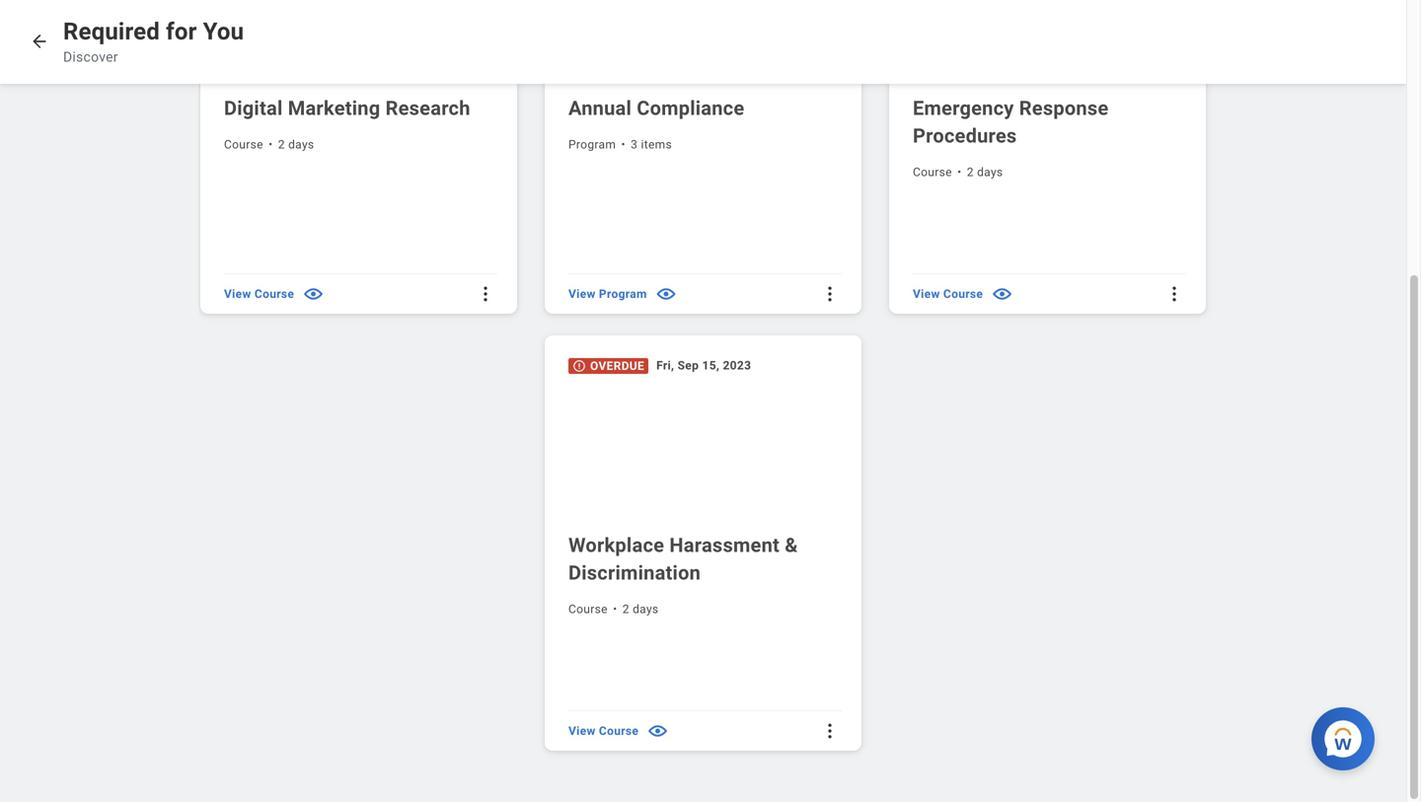 Task type: describe. For each thing, give the bounding box(es) containing it.
2 days for digital
[[278, 137, 314, 151]]

15,
[[702, 359, 720, 373]]

required for you discover
[[63, 17, 244, 65]]

digital
[[224, 97, 283, 120]]

emergency response procedures image
[[889, 0, 1210, 80]]

you
[[203, 17, 244, 45]]

procedures
[[913, 124, 1017, 147]]

visible image for harassment
[[647, 720, 669, 742]]

overdue
[[590, 359, 645, 373]]

harassment
[[670, 534, 780, 557]]

view program
[[568, 287, 647, 301]]

2 for digital
[[278, 137, 285, 151]]

visible image
[[655, 283, 678, 305]]

sep
[[678, 359, 699, 373]]

response
[[1019, 97, 1109, 120]]

annual compliance
[[568, 97, 745, 120]]

3
[[631, 137, 638, 151]]

view for emergency response procedures
[[913, 287, 940, 301]]

emergency
[[913, 97, 1014, 120]]

fri,
[[656, 359, 674, 373]]

view for digital marketing research
[[224, 287, 251, 301]]

annual compliance link
[[568, 95, 842, 122]]

workplace
[[568, 534, 664, 557]]

view for workplace harassment & discrimination
[[568, 724, 596, 738]]

fri, sep 15, 2023
[[656, 359, 751, 373]]

related actions vertical image for emergency response procedures
[[1165, 284, 1184, 304]]

related actions vertical image for digital marketing research
[[476, 284, 495, 304]]

view course for emergency response procedures
[[913, 287, 983, 301]]

emergency response procedures
[[913, 97, 1109, 147]]

2 days for emergency
[[967, 165, 1003, 179]]



Task type: locate. For each thing, give the bounding box(es) containing it.
2 down digital
[[278, 137, 285, 151]]

marketing
[[288, 97, 380, 120]]

annual
[[568, 97, 632, 120]]

2 horizontal spatial days
[[977, 165, 1003, 179]]

days down procedures
[[977, 165, 1003, 179]]

program
[[568, 137, 616, 151], [599, 287, 647, 301]]

1 horizontal spatial 2
[[623, 602, 629, 616]]

2 down procedures
[[967, 165, 974, 179]]

days down discrimination
[[633, 602, 659, 616]]

1 horizontal spatial 2 days
[[623, 602, 659, 616]]

1 vertical spatial 2
[[967, 165, 974, 179]]

emergency response procedures link
[[913, 95, 1186, 150]]

course
[[224, 137, 263, 151], [913, 165, 952, 179], [255, 287, 294, 301], [943, 287, 983, 301], [568, 602, 608, 616], [599, 724, 639, 738]]

exclamation circle image
[[572, 359, 586, 373]]

days for workplace
[[633, 602, 659, 616]]

discrimination
[[568, 561, 701, 585]]

2 for workplace
[[623, 602, 629, 616]]

view for annual compliance
[[568, 287, 596, 301]]

2023
[[723, 359, 751, 373]]

visible image
[[302, 283, 325, 305], [991, 283, 1014, 305], [647, 720, 669, 742]]

compliance
[[637, 97, 745, 120]]

2 vertical spatial 2
[[623, 602, 629, 616]]

program down annual
[[568, 137, 616, 151]]

2 vertical spatial days
[[633, 602, 659, 616]]

research
[[385, 97, 470, 120]]

1 vertical spatial program
[[599, 287, 647, 301]]

1 horizontal spatial days
[[633, 602, 659, 616]]

1 vertical spatial 2 days
[[967, 165, 1003, 179]]

workplace harassment & discrimination link
[[568, 532, 842, 587]]

digital marketing research
[[224, 97, 470, 120]]

2 horizontal spatial related actions vertical image
[[1165, 284, 1184, 304]]

digital marketing research image
[[200, 0, 521, 80]]

0 horizontal spatial visible image
[[302, 283, 325, 305]]

0 horizontal spatial days
[[288, 137, 314, 151]]

days for digital
[[288, 137, 314, 151]]

digital marketing research link
[[224, 95, 497, 122]]

visible image for response
[[991, 283, 1014, 305]]

&
[[785, 534, 798, 557]]

view course for workplace harassment & discrimination
[[568, 724, 639, 738]]

days down marketing
[[288, 137, 314, 151]]

2 vertical spatial 2 days
[[623, 602, 659, 616]]

2 days for workplace
[[623, 602, 659, 616]]

1 horizontal spatial visible image
[[647, 720, 669, 742]]

arrow left image
[[30, 32, 49, 51]]

items
[[641, 137, 672, 151]]

0 horizontal spatial related actions vertical image
[[476, 284, 495, 304]]

days for emergency
[[977, 165, 1003, 179]]

1 horizontal spatial view course
[[568, 724, 639, 738]]

1 vertical spatial days
[[977, 165, 1003, 179]]

2 horizontal spatial 2 days
[[967, 165, 1003, 179]]

2 for emergency
[[967, 165, 974, 179]]

2 horizontal spatial visible image
[[991, 283, 1014, 305]]

3 items
[[631, 137, 672, 151]]

2 horizontal spatial 2
[[967, 165, 974, 179]]

workplace harassment & discrimination
[[568, 534, 798, 585]]

0 horizontal spatial view course
[[224, 287, 294, 301]]

2 days down marketing
[[278, 137, 314, 151]]

visible image for marketing
[[302, 283, 325, 305]]

annual compliance image
[[545, 0, 866, 80]]

0 horizontal spatial 2 days
[[278, 137, 314, 151]]

2 horizontal spatial view course
[[913, 287, 983, 301]]

0 vertical spatial 2 days
[[278, 137, 314, 151]]

view course
[[224, 287, 294, 301], [913, 287, 983, 301], [568, 724, 639, 738]]

related actions vertical image for workplace harassment & discrimination
[[820, 721, 840, 741]]

2 days
[[278, 137, 314, 151], [967, 165, 1003, 179], [623, 602, 659, 616]]

days
[[288, 137, 314, 151], [977, 165, 1003, 179], [633, 602, 659, 616]]

2
[[278, 137, 285, 151], [967, 165, 974, 179], [623, 602, 629, 616]]

related actions vertical image
[[820, 284, 840, 304]]

2 days down procedures
[[967, 165, 1003, 179]]

1 horizontal spatial related actions vertical image
[[820, 721, 840, 741]]

program left visible icon
[[599, 287, 647, 301]]

view course for digital marketing research
[[224, 287, 294, 301]]

2 days down discrimination
[[623, 602, 659, 616]]

related actions vertical image
[[476, 284, 495, 304], [1165, 284, 1184, 304], [820, 721, 840, 741]]

required
[[63, 17, 160, 45]]

2 down discrimination
[[623, 602, 629, 616]]

view
[[224, 287, 251, 301], [568, 287, 596, 301], [913, 287, 940, 301], [568, 724, 596, 738]]

discover
[[63, 49, 118, 65]]

for
[[166, 17, 197, 45]]

0 vertical spatial program
[[568, 137, 616, 151]]

0 horizontal spatial 2
[[278, 137, 285, 151]]

0 vertical spatial 2
[[278, 137, 285, 151]]

0 vertical spatial days
[[288, 137, 314, 151]]



Task type: vqa. For each thing, say whether or not it's contained in the screenshot.
the Digital Marketing Research link
yes



